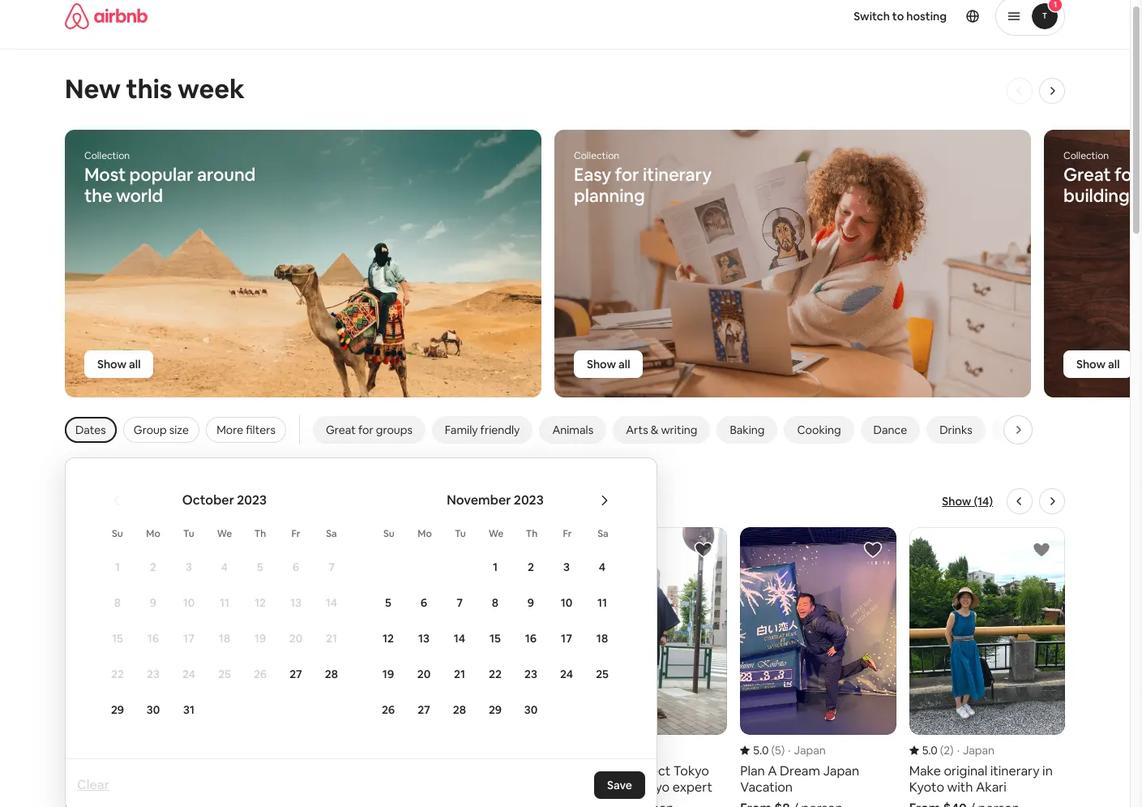 Task type: vqa. For each thing, say whether or not it's contained in the screenshot.


Task type: describe. For each thing, give the bounding box(es) containing it.
2 29 from the left
[[489, 702, 502, 717]]

arts
[[626, 423, 649, 437]]

0 vertical spatial 26
[[254, 667, 267, 681]]

3 show all link from the left
[[1064, 350, 1134, 378]]

cooking button
[[785, 416, 855, 444]]

1 15 button from the left
[[100, 621, 135, 655]]

0 vertical spatial 20
[[289, 631, 303, 646]]

4 for october 2023
[[221, 560, 228, 574]]

1 vertical spatial 6 button
[[406, 586, 442, 620]]

1 horizontal spatial 5
[[385, 595, 392, 610]]

animals
[[553, 423, 594, 437]]

( for 5.0 ( 3 ) · japan
[[434, 743, 437, 758]]

23 for second 23 button from the left
[[525, 667, 538, 681]]

1 25 from the left
[[218, 667, 231, 681]]

5.0 ( 34 )
[[78, 743, 116, 758]]

0 horizontal spatial 5
[[257, 560, 264, 574]]

show for great for 
[[1077, 357, 1106, 372]]

from
[[232, 490, 273, 513]]

great for groups button
[[313, 416, 426, 444]]

filters
[[246, 423, 276, 437]]

show (14)
[[943, 494, 994, 509]]

show (14) link
[[943, 493, 994, 509]]

rating 5.0 out of 5; 34 reviews image
[[65, 743, 116, 758]]

2 24 from the left
[[560, 667, 574, 681]]

1 10 button from the left
[[171, 586, 207, 620]]

entertainment
[[1006, 423, 1081, 437]]

3 inside plan a tour not crowed but cool sites in tokyo local 'group'
[[437, 743, 444, 758]]

) for 5.0 ( 5 )
[[782, 743, 785, 758]]

1 horizontal spatial 27 button
[[406, 693, 442, 727]]

1 8 button from the left
[[100, 586, 135, 620]]

1 vertical spatial 19 button
[[371, 657, 406, 691]]

5.0 ( 3 ) · japan
[[416, 743, 488, 758]]

drinks
[[940, 423, 973, 437]]

· inside plan the perfect customised japan trip with local expert group
[[119, 743, 122, 758]]

around inside "collection most popular around the world"
[[197, 163, 256, 186]]

0 vertical spatial 27
[[290, 667, 302, 681]]

4 button for october 2023
[[207, 550, 243, 584]]

arts & writing element
[[626, 423, 698, 437]]

1 we from the left
[[217, 527, 232, 540]]

save this experience image for · japan
[[1033, 540, 1052, 560]]

1 horizontal spatial 5 button
[[371, 586, 406, 620]]

collection for great
[[1064, 149, 1110, 162]]

1 17 from the left
[[183, 631, 195, 646]]

0 horizontal spatial 13 button
[[278, 586, 314, 620]]

34
[[99, 743, 112, 758]]

0 horizontal spatial 6
[[293, 560, 299, 574]]

2 16 button from the left
[[513, 621, 549, 655]]

0 horizontal spatial 19 button
[[243, 621, 278, 655]]

1 vertical spatial 14 button
[[442, 621, 478, 655]]

1 vertical spatial 12 button
[[371, 621, 406, 655]]

2 18 button from the left
[[585, 621, 621, 655]]

19 for the bottommost 19 button
[[383, 667, 394, 681]]

1 th from the left
[[254, 527, 266, 540]]

save this experience image for 5.0 ( 2 ) · japan
[[695, 540, 714, 560]]

31
[[183, 702, 195, 717]]

groups
[[376, 423, 413, 437]]

2 23 button from the left
[[513, 657, 549, 691]]

2 10 from the left
[[561, 595, 573, 610]]

save
[[608, 778, 633, 792]]

5.0 for 5.0 ( 3 ) · japan
[[416, 743, 431, 758]]

1 18 button from the left
[[207, 621, 243, 655]]

save button
[[595, 771, 646, 799]]

1 23 button from the left
[[135, 657, 171, 691]]

5.0 for 5.0 ( 2 )
[[923, 743, 938, 758]]

1 17 button from the left
[[171, 621, 207, 655]]

1 mo from the left
[[146, 527, 160, 540]]

the inside "collection most popular around the world"
[[84, 184, 112, 207]]

0 vertical spatial 26 button
[[243, 657, 278, 691]]

0 horizontal spatial 14
[[326, 595, 338, 610]]

1 10 from the left
[[183, 595, 195, 610]]

4 button for november 2023
[[585, 550, 621, 584]]

2 30 button from the left
[[513, 693, 549, 727]]

13 for leftmost 13 button
[[290, 595, 302, 610]]

1 vertical spatial 14
[[454, 631, 466, 646]]

1 horizontal spatial world
[[469, 490, 516, 513]]

0 horizontal spatial 6 button
[[278, 550, 314, 584]]

1 24 button from the left
[[171, 657, 207, 691]]

30 for first 30 button from right
[[525, 702, 538, 717]]

1 button for october
[[100, 550, 135, 584]]

9 for 2nd 9 button from left
[[528, 595, 535, 610]]

1 horizontal spatial around
[[373, 490, 433, 513]]

collection for most
[[84, 149, 130, 162]]

0 vertical spatial 21
[[326, 631, 337, 646]]

5.0 for 5.0 ( 5 )
[[754, 743, 769, 758]]

2 sa from the left
[[598, 527, 609, 540]]

0 vertical spatial 5 button
[[243, 550, 278, 584]]

hosting
[[907, 9, 947, 24]]

2 fr from the left
[[563, 527, 572, 540]]

0 vertical spatial 28 button
[[314, 657, 350, 691]]

more
[[217, 423, 243, 437]]

dance
[[874, 423, 908, 437]]

family friendly element
[[445, 423, 520, 437]]

more filters button
[[206, 417, 286, 443]]

rating 5.0 out of 5; 2 reviews image for ·
[[910, 743, 954, 758]]

trip
[[117, 490, 148, 513]]

15 for 1st 15 button from the left
[[112, 631, 123, 646]]

dance button
[[861, 416, 921, 444]]

2 button for november 2023
[[513, 550, 549, 584]]

5 inside "plan a dream japan vacation" group
[[775, 743, 782, 758]]

drinks button
[[927, 416, 986, 444]]

1 29 button from the left
[[100, 693, 135, 727]]

hosts
[[320, 490, 369, 513]]

1 vertical spatial 12
[[383, 631, 394, 646]]

japan inside design a perfect tokyo trip with a tokyo expert group
[[626, 743, 657, 758]]

2 17 from the left
[[561, 631, 573, 646]]

0 vertical spatial 12 button
[[243, 586, 278, 620]]

&
[[651, 423, 659, 437]]

2 9 button from the left
[[513, 586, 549, 620]]

3 show all from the left
[[1077, 357, 1121, 372]]

( for 5.0 ( 34 )
[[96, 743, 99, 758]]

1 for november
[[493, 560, 498, 574]]

a
[[104, 490, 114, 513]]

plan a tour not crowed but cool sites in tokyo local group
[[403, 527, 559, 807]]

1 vertical spatial the
[[436, 490, 465, 513]]

friendly
[[481, 423, 520, 437]]

writing
[[661, 423, 698, 437]]

2 17 button from the left
[[549, 621, 585, 655]]

0 vertical spatial 7 button
[[314, 550, 350, 584]]

1 vertical spatial 28 button
[[442, 693, 478, 727]]

family
[[445, 423, 478, 437]]

28 for 28 button to the bottom
[[453, 702, 467, 717]]

2 25 from the left
[[596, 667, 609, 681]]

dates
[[75, 423, 106, 437]]

for for great
[[1115, 163, 1139, 186]]

( for 5.0 ( 2 )
[[941, 743, 944, 758]]

0 vertical spatial 20 button
[[278, 621, 314, 655]]

collection for easy
[[574, 149, 620, 162]]

great inside collection great for
[[1064, 163, 1112, 186]]

· inside design a perfect tokyo trip with a tokyo expert group
[[620, 743, 622, 758]]

2 8 from the left
[[492, 595, 499, 610]]

dance element
[[874, 423, 908, 437]]

popular
[[129, 163, 193, 186]]

1 9 button from the left
[[135, 586, 171, 620]]

4 for november 2023
[[599, 560, 606, 574]]

switch to hosting
[[854, 9, 947, 24]]

plan
[[65, 490, 100, 513]]

2 we from the left
[[489, 527, 504, 540]]

easy
[[574, 163, 612, 186]]

great for groups
[[326, 423, 413, 437]]

2 25 button from the left
[[585, 657, 621, 691]]

5.0 for 5.0 ( 11 ) · japan
[[247, 743, 262, 758]]

november
[[447, 492, 511, 509]]

· inside "plan a dream japan vacation" group
[[789, 743, 791, 758]]

arts & writing button
[[613, 416, 711, 444]]

new this week
[[65, 72, 245, 105]]

5.0 ( 5 )
[[754, 743, 785, 758]]

0 horizontal spatial 12
[[255, 595, 266, 610]]

2 15 button from the left
[[478, 621, 513, 655]]

1 horizontal spatial 26
[[382, 702, 395, 717]]

clear
[[77, 776, 109, 793]]

· japan for 5.0 ( 2 )
[[958, 743, 995, 758]]

plan a trip with help from local hosts around the world
[[65, 490, 516, 513]]

13 for 13 button to the right
[[419, 631, 430, 646]]

show all link for planning
[[574, 350, 644, 378]]

collection easy for itinerary planning
[[574, 149, 712, 207]]

this week
[[126, 72, 245, 105]]

2 mo from the left
[[418, 527, 432, 540]]

· japan for 5.0 ( 34 )
[[119, 743, 157, 758]]

baking element
[[730, 423, 765, 437]]

1 horizontal spatial 20 button
[[406, 657, 442, 691]]

11 for second 11 button from left
[[598, 595, 608, 610]]

with
[[151, 490, 188, 513]]

5.0 ( 2 ) · japan
[[585, 743, 657, 758]]

1 horizontal spatial 21 button
[[442, 657, 478, 691]]

show all for planning
[[587, 357, 631, 372]]

family friendly button
[[432, 416, 533, 444]]

1 horizontal spatial 27
[[418, 702, 431, 717]]

1 18 from the left
[[219, 631, 230, 646]]

19 for leftmost 19 button
[[255, 631, 266, 646]]

baking
[[730, 423, 765, 437]]

2 11 button from the left
[[585, 586, 621, 620]]

rating 5.0 out of 5; 3 reviews image
[[403, 743, 447, 758]]

16 for first 16 "button" from the left
[[147, 631, 159, 646]]

0 vertical spatial 14 button
[[314, 586, 350, 620]]

0 horizontal spatial 27 button
[[278, 657, 314, 691]]

2023 for october 2023
[[237, 492, 267, 509]]



Task type: locate. For each thing, give the bounding box(es) containing it.
15 button
[[100, 621, 135, 655], [478, 621, 513, 655]]

1 15 from the left
[[112, 631, 123, 646]]

november 2023
[[447, 492, 544, 509]]

2 button down with
[[135, 550, 171, 584]]

19 button
[[243, 621, 278, 655], [371, 657, 406, 691]]

show all
[[97, 357, 141, 372], [587, 357, 631, 372], [1077, 357, 1121, 372]]

1 4 button from the left
[[207, 550, 243, 584]]

great for groups element
[[326, 423, 413, 437]]

· right 5.0 ( 2 )
[[958, 743, 960, 758]]

1 5.0 from the left
[[78, 743, 93, 758]]

3 ) from the left
[[444, 743, 447, 758]]

1 button down "november 2023"
[[478, 550, 513, 584]]

around right popular
[[197, 163, 256, 186]]

1 vertical spatial 21
[[454, 667, 466, 681]]

4
[[221, 560, 228, 574], [599, 560, 606, 574]]

cooking
[[798, 423, 842, 437]]

5.0 for 5.0 ( 34 )
[[78, 743, 93, 758]]

2 horizontal spatial 5
[[775, 743, 782, 758]]

japan up save at the bottom right of page
[[626, 743, 657, 758]]

1 down trip
[[115, 560, 120, 574]]

0 horizontal spatial 28
[[325, 667, 338, 681]]

show all link for the
[[84, 350, 154, 378]]

28 for top 28 button
[[325, 667, 338, 681]]

we down "november 2023"
[[489, 527, 504, 540]]

tu down with
[[183, 527, 195, 540]]

1 horizontal spatial 7 button
[[442, 586, 478, 620]]

2 15 from the left
[[490, 631, 501, 646]]

9
[[150, 595, 157, 610], [528, 595, 535, 610]]

great inside button
[[326, 423, 356, 437]]

25
[[218, 667, 231, 681], [596, 667, 609, 681]]

2 horizontal spatial · japan
[[958, 743, 995, 758]]

1 horizontal spatial 23 button
[[513, 657, 549, 691]]

1 1 from the left
[[115, 560, 120, 574]]

october
[[182, 492, 234, 509]]

5 ( from the left
[[772, 743, 775, 758]]

3 · japan from the left
[[958, 743, 995, 758]]

3
[[186, 560, 192, 574], [564, 560, 570, 574], [437, 743, 444, 758]]

3 all from the left
[[1109, 357, 1121, 372]]

2 8 button from the left
[[478, 586, 513, 620]]

( inside create a customized guide book of tokyo with a local guide group
[[265, 743, 268, 758]]

2 horizontal spatial show all
[[1077, 357, 1121, 372]]

5.0 inside make original itinerary in kyoto with akari group
[[923, 743, 938, 758]]

0 horizontal spatial collection
[[84, 149, 130, 162]]

switch
[[854, 9, 891, 24]]

th
[[254, 527, 266, 540], [526, 527, 538, 540]]

0 vertical spatial 21 button
[[314, 621, 350, 655]]

19
[[255, 631, 266, 646], [383, 667, 394, 681]]

31 button
[[171, 693, 207, 727]]

0 vertical spatial 12
[[255, 595, 266, 610]]

30
[[147, 702, 160, 717], [525, 702, 538, 717]]

7 button
[[314, 550, 350, 584], [442, 586, 478, 620]]

3 ( from the left
[[434, 743, 437, 758]]

( inside plan the perfect customised japan trip with local expert group
[[96, 743, 99, 758]]

0 horizontal spatial 27
[[290, 667, 302, 681]]

3 japan from the left
[[457, 743, 488, 758]]

1 button down a
[[100, 550, 135, 584]]

0 horizontal spatial 11
[[220, 595, 230, 610]]

japan right 5.0 ( 2 )
[[964, 743, 995, 758]]

1 show all from the left
[[97, 357, 141, 372]]

7
[[329, 560, 335, 574], [457, 595, 463, 610]]

1 vertical spatial 13 button
[[406, 621, 442, 655]]

0 horizontal spatial 29 button
[[100, 693, 135, 727]]

1 horizontal spatial 3
[[437, 743, 444, 758]]

0 horizontal spatial 10 button
[[171, 586, 207, 620]]

japan right 5.0 ( 5 )
[[795, 743, 826, 758]]

2 horizontal spatial 11
[[598, 595, 608, 610]]

rating 5.0 out of 5; 2 reviews image inside design a perfect tokyo trip with a tokyo expert group
[[572, 743, 616, 758]]

2 tu from the left
[[455, 527, 466, 540]]

world
[[116, 184, 163, 207], [469, 490, 516, 513]]

1 tu from the left
[[183, 527, 195, 540]]

th down "november 2023"
[[526, 527, 538, 540]]

1 horizontal spatial 14
[[454, 631, 466, 646]]

save this experience image
[[526, 540, 545, 560], [1033, 540, 1052, 560]]

8 button
[[100, 586, 135, 620], [478, 586, 513, 620]]

show inside 'link'
[[943, 494, 972, 509]]

1 save this experience image from the left
[[526, 540, 545, 560]]

2 · japan from the left
[[789, 743, 826, 758]]

for for easy
[[615, 163, 640, 186]]

9 button
[[135, 586, 171, 620], [513, 586, 549, 620]]

) for 5.0 ( 3 ) · japan
[[444, 743, 447, 758]]

27
[[290, 667, 302, 681], [418, 702, 431, 717]]

1 horizontal spatial 24
[[560, 667, 574, 681]]

rating 5.0 out of 5; 2 reviews image for 5.0
[[572, 743, 616, 758]]

for inside great for groups button
[[359, 423, 374, 437]]

0 vertical spatial the
[[84, 184, 112, 207]]

world inside "collection most popular around the world"
[[116, 184, 163, 207]]

26
[[254, 667, 267, 681], [382, 702, 395, 717]]

23 button
[[135, 657, 171, 691], [513, 657, 549, 691]]

5.0 inside "plan a dream japan vacation" group
[[754, 743, 769, 758]]

2 inside make original itinerary in kyoto with akari group
[[944, 743, 951, 758]]

0 vertical spatial 13
[[290, 595, 302, 610]]

6 5.0 from the left
[[923, 743, 938, 758]]

5.0 inside design a perfect tokyo trip with a tokyo expert group
[[585, 743, 600, 758]]

1 all from the left
[[129, 357, 141, 372]]

1 down "november 2023"
[[493, 560, 498, 574]]

rating 5.0 out of 5; 11 reviews image
[[234, 743, 282, 758]]

24
[[182, 667, 196, 681], [560, 667, 574, 681]]

0 horizontal spatial 11 button
[[207, 586, 243, 620]]

· japan right 5.0 ( 2 )
[[958, 743, 995, 758]]

for
[[615, 163, 640, 186], [1115, 163, 1139, 186], [359, 423, 374, 437]]

4 5.0 from the left
[[585, 743, 600, 758]]

0 horizontal spatial 1 button
[[100, 550, 135, 584]]

save this experience image inside plan a tour not crowed but cool sites in tokyo local 'group'
[[526, 540, 545, 560]]

save this experience image inside make original itinerary in kyoto with akari group
[[1033, 540, 1052, 560]]

2 22 from the left
[[489, 667, 502, 681]]

1 23 from the left
[[147, 667, 160, 681]]

26 button up rating 5.0 out of 5; 11 reviews image
[[243, 657, 278, 691]]

15 for 1st 15 button from right
[[490, 631, 501, 646]]

1 22 from the left
[[111, 667, 124, 681]]

· right rating 5.0 out of 5; 3 reviews image
[[451, 743, 453, 758]]

help
[[192, 490, 229, 513]]

0 horizontal spatial 24 button
[[171, 657, 207, 691]]

save this experience image
[[695, 540, 714, 560], [864, 540, 883, 560]]

25 button
[[207, 657, 243, 691], [585, 657, 621, 691]]

family friendly
[[445, 423, 520, 437]]

16
[[147, 631, 159, 646], [525, 631, 537, 646]]

(14)
[[974, 494, 994, 509]]

5.0 inside plan a tour not crowed but cool sites in tokyo local 'group'
[[416, 743, 431, 758]]

3 button for november 2023
[[549, 550, 585, 584]]

japan right rating 5.0 out of 5; 3 reviews image
[[457, 743, 488, 758]]

profile element
[[707, 0, 1066, 49]]

2 inside design a perfect tokyo trip with a tokyo expert group
[[606, 743, 613, 758]]

1 horizontal spatial 29
[[489, 702, 502, 717]]

1 vertical spatial 13
[[419, 631, 430, 646]]

2 3 button from the left
[[549, 550, 585, 584]]

· inside plan a tour not crowed but cool sites in tokyo local 'group'
[[451, 743, 453, 758]]

1 horizontal spatial 4
[[599, 560, 606, 574]]

2023 right the help
[[237, 492, 267, 509]]

1 24 from the left
[[182, 667, 196, 681]]

1 horizontal spatial 26 button
[[371, 693, 406, 727]]

21
[[326, 631, 337, 646], [454, 667, 466, 681]]

27 up rating 5.0 out of 5; 3 reviews image
[[418, 702, 431, 717]]

1 horizontal spatial 6
[[421, 595, 428, 610]]

) inside plan a tour not crowed but cool sites in tokyo local 'group'
[[444, 743, 447, 758]]

japan inside plan a tour not crowed but cool sites in tokyo local 'group'
[[457, 743, 488, 758]]

7 for the top the 7 button
[[329, 560, 335, 574]]

1 2 button from the left
[[135, 550, 171, 584]]

0 horizontal spatial fr
[[292, 527, 301, 540]]

1 16 button from the left
[[135, 621, 171, 655]]

0 vertical spatial great
[[1064, 163, 1112, 186]]

1 ) from the left
[[112, 743, 116, 758]]

· right 34 at the left bottom of page
[[119, 743, 122, 758]]

show all for the
[[97, 357, 141, 372]]

2023 right november
[[514, 492, 544, 509]]

1 22 button from the left
[[100, 657, 135, 691]]

0 horizontal spatial 18 button
[[207, 621, 243, 655]]

1 29 from the left
[[111, 702, 124, 717]]

3 button for october 2023
[[171, 550, 207, 584]]

2 24 button from the left
[[549, 657, 585, 691]]

2 ( from the left
[[265, 743, 268, 758]]

· right 5.0 ( 5 )
[[789, 743, 791, 758]]

1 3 button from the left
[[171, 550, 207, 584]]

2023 for november 2023
[[514, 492, 544, 509]]

25 button up 31 button
[[207, 657, 243, 691]]

1 · japan from the left
[[119, 743, 157, 758]]

6 · from the left
[[958, 743, 960, 758]]

2 1 button from the left
[[478, 550, 513, 584]]

(
[[96, 743, 99, 758], [265, 743, 268, 758], [434, 743, 437, 758], [603, 743, 606, 758], [772, 743, 775, 758], [941, 743, 944, 758]]

2 su from the left
[[384, 527, 395, 540]]

rating 5.0 out of 5; 2 reviews image
[[572, 743, 616, 758], [910, 743, 954, 758]]

arts & writing
[[626, 423, 698, 437]]

1 vertical spatial 6
[[421, 595, 428, 610]]

27 button up 5.0 ( 11 ) · japan
[[278, 657, 314, 691]]

2 10 button from the left
[[549, 586, 585, 620]]

most
[[84, 163, 126, 186]]

all
[[129, 357, 141, 372], [619, 357, 631, 372], [1109, 357, 1121, 372]]

20 button
[[278, 621, 314, 655], [406, 657, 442, 691]]

new this week group
[[0, 129, 1143, 398]]

1 horizontal spatial 10
[[561, 595, 573, 610]]

2 2 button from the left
[[513, 550, 549, 584]]

4 ( from the left
[[603, 743, 606, 758]]

1 horizontal spatial 18
[[597, 631, 608, 646]]

2 japan from the left
[[291, 743, 322, 758]]

1 30 button from the left
[[135, 693, 171, 727]]

for inside collection easy for itinerary planning
[[615, 163, 640, 186]]

· inside create a customized guide book of tokyo with a local guide group
[[285, 743, 287, 758]]

mo
[[146, 527, 160, 540], [418, 527, 432, 540]]

rating 5.0 out of 5; 5 reviews image
[[741, 743, 785, 758]]

16 button
[[135, 621, 171, 655], [513, 621, 549, 655]]

1 horizontal spatial 2 button
[[513, 550, 549, 584]]

5.0 for 5.0 ( 2 ) · japan
[[585, 743, 600, 758]]

0 vertical spatial world
[[116, 184, 163, 207]]

· japan inside make original itinerary in kyoto with akari group
[[958, 743, 995, 758]]

· japan
[[119, 743, 157, 758], [789, 743, 826, 758], [958, 743, 995, 758]]

29 button up 34 at the left bottom of page
[[100, 693, 135, 727]]

2 show all link from the left
[[574, 350, 644, 378]]

0 horizontal spatial 19
[[255, 631, 266, 646]]

2 · from the left
[[285, 743, 287, 758]]

1 vertical spatial 27 button
[[406, 693, 442, 727]]

( inside make original itinerary in kyoto with akari group
[[941, 743, 944, 758]]

show for most popular around the world
[[97, 357, 127, 372]]

1 horizontal spatial 14 button
[[442, 621, 478, 655]]

) for 5.0 ( 2 )
[[951, 743, 954, 758]]

2 9 from the left
[[528, 595, 535, 610]]

0 horizontal spatial 20 button
[[278, 621, 314, 655]]

1 su from the left
[[112, 527, 123, 540]]

animals button
[[540, 416, 607, 444]]

1 horizontal spatial show all link
[[574, 350, 644, 378]]

29
[[111, 702, 124, 717], [489, 702, 502, 717]]

3 for october 2023
[[186, 560, 192, 574]]

japan inside plan the perfect customised japan trip with local expert group
[[125, 743, 157, 758]]

11 inside create a customized guide book of tokyo with a local guide group
[[268, 743, 278, 758]]

6 japan from the left
[[964, 743, 995, 758]]

1 collection from the left
[[84, 149, 130, 162]]

japan
[[125, 743, 157, 758], [291, 743, 322, 758], [457, 743, 488, 758], [626, 743, 657, 758], [795, 743, 826, 758], [964, 743, 995, 758]]

9 for 1st 9 button from left
[[150, 595, 157, 610]]

· japan right 5.0 ( 5 )
[[789, 743, 826, 758]]

to
[[893, 9, 905, 24]]

1 horizontal spatial all
[[619, 357, 631, 372]]

) inside create a customized guide book of tokyo with a local guide group
[[278, 743, 282, 758]]

11 button
[[207, 586, 243, 620], [585, 586, 621, 620]]

we down october 2023
[[217, 527, 232, 540]]

( inside design a perfect tokyo trip with a tokyo expert group
[[603, 743, 606, 758]]

5.0 inside create a customized guide book of tokyo with a local guide group
[[247, 743, 262, 758]]

planning
[[574, 184, 645, 207]]

japan right 34 at the left bottom of page
[[125, 743, 157, 758]]

0 horizontal spatial mo
[[146, 527, 160, 540]]

clear button
[[69, 769, 118, 801]]

0 horizontal spatial 29
[[111, 702, 124, 717]]

26 button
[[243, 657, 278, 691], [371, 693, 406, 727]]

4 · from the left
[[620, 743, 622, 758]]

5.0
[[78, 743, 93, 758], [247, 743, 262, 758], [416, 743, 431, 758], [585, 743, 600, 758], [754, 743, 769, 758], [923, 743, 938, 758]]

japan inside make original itinerary in kyoto with akari group
[[964, 743, 995, 758]]

1 ( from the left
[[96, 743, 99, 758]]

0 horizontal spatial sa
[[326, 527, 337, 540]]

1 fr from the left
[[292, 527, 301, 540]]

show
[[97, 357, 127, 372], [587, 357, 617, 372], [1077, 357, 1106, 372], [943, 494, 972, 509]]

local
[[277, 490, 317, 513]]

2 horizontal spatial all
[[1109, 357, 1121, 372]]

0 horizontal spatial 15 button
[[100, 621, 135, 655]]

· japan inside plan the perfect customised japan trip with local expert group
[[119, 743, 157, 758]]

around right hosts
[[373, 490, 433, 513]]

1 horizontal spatial 21
[[454, 667, 466, 681]]

5.0 ( 11 ) · japan
[[247, 743, 322, 758]]

17
[[183, 631, 195, 646], [561, 631, 573, 646]]

11
[[220, 595, 230, 610], [598, 595, 608, 610], [268, 743, 278, 758]]

save this experience image for 5.0 ( 3 ) · japan
[[526, 540, 545, 560]]

japan right rating 5.0 out of 5; 11 reviews image
[[291, 743, 322, 758]]

29 button
[[100, 693, 135, 727], [478, 693, 513, 727]]

1 8 from the left
[[114, 595, 121, 610]]

27 up 5.0 ( 11 ) · japan
[[290, 667, 302, 681]]

( inside "plan a dream japan vacation" group
[[772, 743, 775, 758]]

1 vertical spatial 20
[[418, 667, 431, 681]]

1 show all link from the left
[[84, 350, 154, 378]]

0 horizontal spatial 2023
[[237, 492, 267, 509]]

1 horizontal spatial 13 button
[[406, 621, 442, 655]]

2 30 from the left
[[525, 702, 538, 717]]

entertainment button
[[993, 416, 1094, 444]]

2
[[150, 560, 157, 574], [528, 560, 535, 574], [606, 743, 613, 758], [944, 743, 951, 758]]

1 horizontal spatial 7
[[457, 595, 463, 610]]

6 ( from the left
[[941, 743, 944, 758]]

create a customized guide book of tokyo with a local guide group
[[234, 527, 390, 807]]

1 for october
[[115, 560, 120, 574]]

around
[[197, 163, 256, 186], [373, 490, 433, 513]]

10 button
[[171, 586, 207, 620], [549, 586, 585, 620]]

0 horizontal spatial 8
[[114, 595, 121, 610]]

1 horizontal spatial 20
[[418, 667, 431, 681]]

0 horizontal spatial 30
[[147, 702, 160, 717]]

2 29 button from the left
[[478, 693, 513, 727]]

new
[[65, 72, 121, 105]]

1 25 button from the left
[[207, 657, 243, 691]]

calendar application
[[82, 475, 1143, 764]]

collection inside collection great for
[[1064, 149, 1110, 162]]

design a perfect tokyo trip with a tokyo expert group
[[572, 527, 728, 807]]

0 horizontal spatial 8 button
[[100, 586, 135, 620]]

1 horizontal spatial 2023
[[514, 492, 544, 509]]

1 1 button from the left
[[100, 550, 135, 584]]

animals element
[[553, 423, 594, 437]]

all for the
[[129, 357, 141, 372]]

23
[[147, 667, 160, 681], [525, 667, 538, 681]]

october 2023
[[182, 492, 267, 509]]

· japan for 5.0 ( 5 )
[[789, 743, 826, 758]]

1 horizontal spatial 8 button
[[478, 586, 513, 620]]

0 vertical spatial around
[[197, 163, 256, 186]]

27 button up rating 5.0 out of 5; 3 reviews image
[[406, 693, 442, 727]]

2 rating 5.0 out of 5; 2 reviews image from the left
[[910, 743, 954, 758]]

1 horizontal spatial 15 button
[[478, 621, 513, 655]]

2 18 from the left
[[597, 631, 608, 646]]

2 16 from the left
[[525, 631, 537, 646]]

plan the perfect customised japan trip with local expert group
[[65, 527, 221, 807]]

0 horizontal spatial show all link
[[84, 350, 154, 378]]

30 for first 30 button
[[147, 702, 160, 717]]

0 horizontal spatial 17
[[183, 631, 195, 646]]

0 horizontal spatial 16 button
[[135, 621, 171, 655]]

2 button
[[135, 550, 171, 584], [513, 550, 549, 584]]

· inside make original itinerary in kyoto with akari group
[[958, 743, 960, 758]]

japan inside create a customized guide book of tokyo with a local guide group
[[291, 743, 322, 758]]

1 vertical spatial 7
[[457, 595, 463, 610]]

( inside plan a tour not crowed but cool sites in tokyo local 'group'
[[434, 743, 437, 758]]

1 save this experience image from the left
[[695, 540, 714, 560]]

tu down november
[[455, 527, 466, 540]]

7 for the right the 7 button
[[457, 595, 463, 610]]

save this experience image for · japan
[[864, 540, 883, 560]]

1 horizontal spatial 22
[[489, 667, 502, 681]]

great
[[1064, 163, 1112, 186], [326, 423, 356, 437]]

1 horizontal spatial show all
[[587, 357, 631, 372]]

5.0 ( 2 )
[[923, 743, 954, 758]]

2 button down "november 2023"
[[513, 550, 549, 584]]

collection great for 
[[1064, 149, 1143, 207]]

0 horizontal spatial save this experience image
[[695, 540, 714, 560]]

collection most popular around the world
[[84, 149, 256, 207]]

( for 5.0 ( 5 )
[[772, 743, 775, 758]]

26 button up rating 5.0 out of 5; 3 reviews image
[[371, 693, 406, 727]]

1 horizontal spatial 30 button
[[513, 693, 549, 727]]

1 horizontal spatial 19 button
[[371, 657, 406, 691]]

· right rating 5.0 out of 5; 11 reviews image
[[285, 743, 287, 758]]

6 ) from the left
[[951, 743, 954, 758]]

japan inside "plan a dream japan vacation" group
[[795, 743, 826, 758]]

dates button
[[65, 417, 117, 443]]

) for 5.0 ( 2 ) · japan
[[613, 743, 616, 758]]

( for 5.0 ( 2 ) · japan
[[603, 743, 606, 758]]

0 horizontal spatial rating 5.0 out of 5; 2 reviews image
[[572, 743, 616, 758]]

drinks element
[[940, 423, 973, 437]]

1 horizontal spatial · japan
[[789, 743, 826, 758]]

· japan inside "plan a dream japan vacation" group
[[789, 743, 826, 758]]

the down family at the bottom of page
[[436, 490, 465, 513]]

1 horizontal spatial 22 button
[[478, 657, 513, 691]]

0 horizontal spatial 17 button
[[171, 621, 207, 655]]

tu
[[183, 527, 195, 540], [455, 527, 466, 540]]

1 vertical spatial 26 button
[[371, 693, 406, 727]]

1 horizontal spatial 23
[[525, 667, 538, 681]]

1 16 from the left
[[147, 631, 159, 646]]

16 for 1st 16 "button" from right
[[525, 631, 537, 646]]

1 11 button from the left
[[207, 586, 243, 620]]

plan a dream japan vacation group
[[741, 527, 897, 807]]

27 button
[[278, 657, 314, 691], [406, 693, 442, 727]]

entertainment element
[[1006, 423, 1081, 437]]

2 5.0 from the left
[[247, 743, 262, 758]]

1 sa from the left
[[326, 527, 337, 540]]

all for planning
[[619, 357, 631, 372]]

2 4 button from the left
[[585, 550, 621, 584]]

3 · from the left
[[451, 743, 453, 758]]

2 save this experience image from the left
[[864, 540, 883, 560]]

more filters
[[217, 423, 276, 437]]

· japan right 34 at the left bottom of page
[[119, 743, 157, 758]]

5.0 inside plan the perfect customised japan trip with local expert group
[[78, 743, 93, 758]]

switch to hosting link
[[845, 0, 957, 33]]

2 1 from the left
[[493, 560, 498, 574]]

5 · from the left
[[789, 743, 791, 758]]

1 horizontal spatial 24 button
[[549, 657, 585, 691]]

show for easy for itinerary planning
[[587, 357, 617, 372]]

12
[[255, 595, 266, 610], [383, 631, 394, 646]]

baking button
[[717, 416, 778, 444]]

1 vertical spatial 27
[[418, 702, 431, 717]]

0 horizontal spatial 24
[[182, 667, 196, 681]]

1 button for november
[[478, 550, 513, 584]]

5 ) from the left
[[782, 743, 785, 758]]

) inside make original itinerary in kyoto with akari group
[[951, 743, 954, 758]]

collection inside "collection most popular around the world"
[[84, 149, 130, 162]]

) inside "plan a dream japan vacation" group
[[782, 743, 785, 758]]

6 button
[[278, 550, 314, 584], [406, 586, 442, 620]]

make original itinerary in kyoto with akari group
[[910, 527, 1066, 807]]

2 all from the left
[[619, 357, 631, 372]]

for inside collection great for
[[1115, 163, 1139, 186]]

3 button
[[171, 550, 207, 584], [549, 550, 585, 584]]

) inside design a perfect tokyo trip with a tokyo expert group
[[613, 743, 616, 758]]

1 vertical spatial 5
[[385, 595, 392, 610]]

1 horizontal spatial th
[[526, 527, 538, 540]]

1
[[115, 560, 120, 574], [493, 560, 498, 574]]

the left popular
[[84, 184, 112, 207]]

rating 5.0 out of 5; 2 reviews image inside make original itinerary in kyoto with akari group
[[910, 743, 954, 758]]

29 button up '5.0 ( 3 ) · japan'
[[478, 693, 513, 727]]

25 button up the "5.0 ( 2 ) · japan"
[[585, 657, 621, 691]]

1 japan from the left
[[125, 743, 157, 758]]

3 for november 2023
[[564, 560, 570, 574]]

) for 5.0 ( 34 )
[[112, 743, 116, 758]]

itinerary
[[643, 163, 712, 186]]

( for 5.0 ( 11 ) · japan
[[265, 743, 268, 758]]

2 22 button from the left
[[478, 657, 513, 691]]

1 horizontal spatial 12 button
[[371, 621, 406, 655]]

the
[[84, 184, 112, 207], [436, 490, 465, 513]]

1 horizontal spatial 6 button
[[406, 586, 442, 620]]

0 horizontal spatial 9 button
[[135, 586, 171, 620]]

2 button for october 2023
[[135, 550, 171, 584]]

0 horizontal spatial 23
[[147, 667, 160, 681]]

5 japan from the left
[[795, 743, 826, 758]]

1 rating 5.0 out of 5; 2 reviews image from the left
[[572, 743, 616, 758]]

23 for 2nd 23 button from the right
[[147, 667, 160, 681]]

) inside plan the perfect customised japan trip with local expert group
[[112, 743, 116, 758]]

2 th from the left
[[526, 527, 538, 540]]

2 23 from the left
[[525, 667, 538, 681]]

18 button
[[207, 621, 243, 655], [585, 621, 621, 655]]

th down the from
[[254, 527, 266, 540]]

30 button
[[135, 693, 171, 727], [513, 693, 549, 727]]

1 horizontal spatial 10 button
[[549, 586, 585, 620]]

5
[[257, 560, 264, 574], [385, 595, 392, 610], [775, 743, 782, 758]]

)
[[112, 743, 116, 758], [278, 743, 282, 758], [444, 743, 447, 758], [613, 743, 616, 758], [782, 743, 785, 758], [951, 743, 954, 758]]

1 vertical spatial 21 button
[[442, 657, 478, 691]]

11 for first 11 button
[[220, 595, 230, 610]]

) for 5.0 ( 11 ) · japan
[[278, 743, 282, 758]]

1 horizontal spatial 30
[[525, 702, 538, 717]]

0 horizontal spatial 16
[[147, 631, 159, 646]]

20
[[289, 631, 303, 646], [418, 667, 431, 681]]

· up save at the bottom right of page
[[620, 743, 622, 758]]

1 horizontal spatial 12
[[383, 631, 394, 646]]

collection inside collection easy for itinerary planning
[[574, 149, 620, 162]]

cooking element
[[798, 423, 842, 437]]



